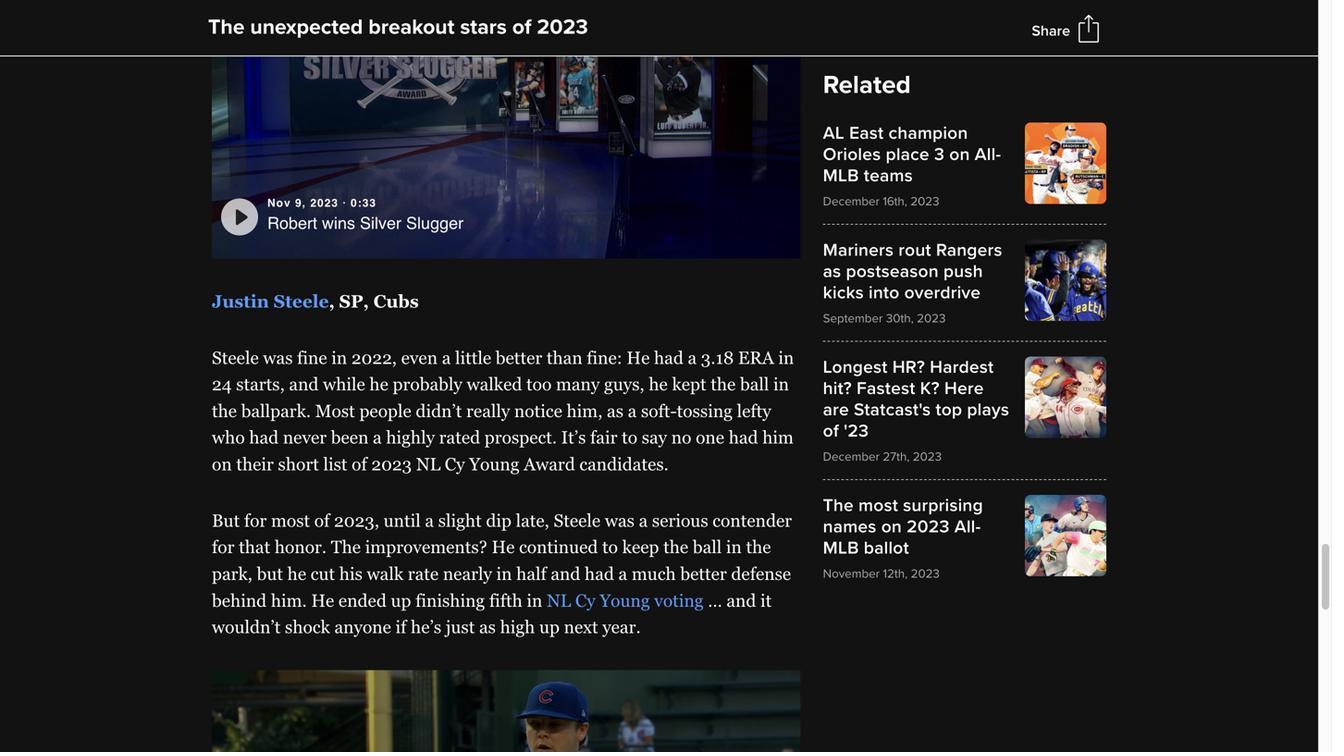 Task type: locate. For each thing, give the bounding box(es) containing it.
2 mlb media player group from the top
[[212, 670, 801, 752]]

of up honor.
[[314, 511, 330, 530]]

for up that
[[244, 511, 267, 530]]

he left cut
[[287, 564, 306, 584]]

ball inside but for most of 2023, until a slight dip late, steele was a serious contender for that honor. the improvements? he continued to keep the ball in the park, but he cut his walk rate nearly in half and had a much better defense behind him. he ended up finishing fifth in
[[693, 537, 722, 557]]

0 horizontal spatial he
[[287, 564, 306, 584]]

1 horizontal spatial on
[[881, 516, 902, 538]]

all-
[[975, 144, 1001, 165], [954, 516, 981, 538]]

of right list
[[352, 454, 367, 474]]

2 vertical spatial he
[[311, 590, 334, 610]]

the inside but for most of 2023, until a slight dip late, steele was a serious contender for that honor. the improvements? he continued to keep the ball in the park, but he cut his walk rate nearly in half and had a much better defense behind him. he ended up finishing fifth in
[[331, 537, 361, 557]]

0 vertical spatial better
[[496, 348, 542, 368]]

didn't
[[416, 401, 462, 421]]

up inside but for most of 2023, until a slight dip late, steele was a serious contender for that honor. the improvements? he continued to keep the ball in the park, but he cut his walk rate nearly in half and had a much better defense behind him. he ended up finishing fifth in
[[391, 590, 411, 610]]

and down fine
[[289, 374, 319, 394]]

up inside … and it wouldn't shock anyone if he's just as high up next year.
[[539, 617, 560, 637]]

0 vertical spatial for
[[244, 511, 267, 530]]

the down 24
[[212, 401, 237, 421]]

and left it
[[727, 590, 756, 610]]

he up guys, at the left
[[627, 348, 650, 368]]

al
[[823, 123, 845, 144]]

cut
[[311, 564, 335, 584]]

unexpected
[[250, 14, 363, 40]]

sp,
[[339, 291, 369, 311]]

justin steele's stellar outing image
[[212, 670, 801, 752]]

2023 inside steele was fine in 2022, even a little better than fine: he had a 3.18 era in 24 starts, and while he probably walked too many guys, he kept the ball in the ballpark. most people didn't really notice him, as a soft-tossing lefty who had never been a highly rated prospect. it's fair to say no one had him on their short list of 2023 nl cy young award candidates.
[[371, 454, 412, 474]]

2023 down overdrive
[[917, 311, 946, 326]]

award
[[524, 454, 575, 474]]

mlb media player group
[[212, 0, 801, 259], [212, 670, 801, 752]]

cy up 'next'
[[575, 590, 596, 610]]

lefty
[[737, 401, 771, 421]]

december down '23
[[823, 449, 880, 464]]

dip
[[486, 511, 512, 530]]

2023 up 12th,
[[907, 516, 950, 538]]

2023 left ·
[[310, 197, 339, 209]]

he's
[[411, 617, 441, 637]]

nearly
[[443, 564, 492, 584]]

september
[[823, 311, 883, 326]]

up
[[391, 590, 411, 610], [539, 617, 560, 637]]

1 vertical spatial the
[[823, 495, 854, 516]]

little
[[455, 348, 491, 368]]

hit?
[[823, 378, 852, 399]]

0 horizontal spatial up
[[391, 590, 411, 610]]

for down but
[[212, 537, 234, 557]]

on right names
[[881, 516, 902, 538]]

the for the unexpected breakout stars of 2023
[[208, 14, 245, 40]]

anyone
[[334, 617, 391, 637]]

steele inside but for most of 2023, until a slight dip late, steele was a serious contender for that honor. the improvements? he continued to keep the ball in the park, but he cut his walk rate nearly in half and had a much better defense behind him. he ended up finishing fifth in
[[554, 511, 601, 530]]

most
[[315, 401, 355, 421]]

a up improvements?
[[425, 511, 434, 530]]

the up defense in the right of the page
[[746, 537, 771, 557]]

hr?
[[892, 357, 925, 378]]

of inside longest hr? hardest hit? fastest k? here are statcast's top plays of '23 december 27th, 2023
[[823, 420, 839, 442]]

1 horizontal spatial the
[[331, 537, 361, 557]]

2 vertical spatial the
[[331, 537, 361, 557]]

mlb down al
[[823, 165, 859, 186]]

on inside al east champion orioles place 3 on all- mlb teams december 16th, 2023
[[949, 144, 970, 165]]

the inside the most surprising names on 2023 all- mlb ballot november 12th, 2023
[[823, 495, 854, 516]]

in right era
[[778, 348, 794, 368]]

a right been
[[373, 428, 382, 448]]

the
[[208, 14, 245, 40], [823, 495, 854, 516], [331, 537, 361, 557]]

he down cut
[[311, 590, 334, 610]]

soft-
[[641, 401, 677, 421]]

mlb up november
[[823, 538, 859, 559]]

1 vertical spatial better
[[680, 564, 727, 584]]

fine:
[[587, 348, 622, 368]]

1 horizontal spatial young
[[600, 590, 650, 610]]

he
[[627, 348, 650, 368], [492, 537, 515, 557], [311, 590, 334, 610]]

2 horizontal spatial steele
[[554, 511, 601, 530]]

ball
[[740, 374, 769, 394], [693, 537, 722, 557]]

1 vertical spatial mlb
[[823, 538, 859, 559]]

young
[[469, 454, 519, 474], [600, 590, 650, 610]]

0 horizontal spatial he
[[311, 590, 334, 610]]

1 vertical spatial on
[[212, 454, 232, 474]]

2023 right 12th,
[[911, 566, 940, 581]]

just
[[446, 617, 475, 637]]

27th,
[[883, 449, 910, 464]]

rated
[[439, 428, 480, 448]]

2 vertical spatial as
[[479, 617, 496, 637]]

2023 right '16th,'
[[911, 194, 939, 209]]

0 vertical spatial cy
[[445, 454, 465, 474]]

ended
[[339, 590, 387, 610]]

0 vertical spatial december
[[823, 194, 880, 209]]

1 vertical spatial young
[[600, 590, 650, 610]]

fair
[[590, 428, 618, 448]]

fine
[[297, 348, 327, 368]]

1 horizontal spatial he
[[492, 537, 515, 557]]

0 horizontal spatial and
[[289, 374, 319, 394]]

and down continued
[[551, 564, 580, 584]]

0 horizontal spatial nl
[[416, 454, 441, 474]]

on down who
[[212, 454, 232, 474]]

1 horizontal spatial most
[[859, 495, 898, 516]]

2 horizontal spatial the
[[823, 495, 854, 516]]

steele left sp, in the top left of the page
[[274, 291, 329, 311]]

the most surprising names on 2023 all-mlb ballot element
[[823, 495, 1106, 581]]

mlb inside the most surprising names on 2023 all- mlb ballot november 12th, 2023
[[823, 538, 859, 559]]

0 horizontal spatial cy
[[445, 454, 465, 474]]

2 horizontal spatial he
[[627, 348, 650, 368]]

on right 3
[[949, 144, 970, 165]]

1 vertical spatial december
[[823, 449, 880, 464]]

1 vertical spatial to
[[602, 537, 618, 557]]

most inside but for most of 2023, until a slight dip late, steele was a serious contender for that honor. the improvements? he continued to keep the ball in the park, but he cut his walk rate nearly in half and had a much better defense behind him. he ended up finishing fifth in
[[271, 511, 310, 530]]

to left say
[[622, 428, 638, 448]]

he down 2022,
[[370, 374, 388, 394]]

2 december from the top
[[823, 449, 880, 464]]

slight
[[438, 511, 482, 530]]

it's
[[561, 428, 586, 448]]

slugger
[[406, 214, 464, 233]]

rangers
[[936, 240, 1003, 261]]

0:33
[[351, 197, 377, 209]]

december inside longest hr? hardest hit? fastest k? here are statcast's top plays of '23 december 27th, 2023
[[823, 449, 880, 464]]

0 vertical spatial the
[[208, 14, 245, 40]]

2 vertical spatial and
[[727, 590, 756, 610]]

0 horizontal spatial to
[[602, 537, 618, 557]]

as down guys, at the left
[[607, 401, 624, 421]]

0 vertical spatial mlb media player group
[[212, 0, 801, 259]]

short
[[278, 454, 319, 474]]

a up nl cy young voting link
[[619, 564, 627, 584]]

mariners
[[823, 240, 894, 261]]

was up starts,
[[263, 348, 293, 368]]

had up nl cy young voting
[[585, 564, 614, 584]]

1 vertical spatial up
[[539, 617, 560, 637]]

nl cy young voting
[[547, 590, 704, 610]]

the left unexpected
[[208, 14, 245, 40]]

1 horizontal spatial and
[[551, 564, 580, 584]]

nl down highly
[[416, 454, 441, 474]]

1 horizontal spatial up
[[539, 617, 560, 637]]

the for the most surprising names on 2023 all- mlb ballot november 12th, 2023
[[823, 495, 854, 516]]

of
[[512, 14, 532, 40], [823, 420, 839, 442], [352, 454, 367, 474], [314, 511, 330, 530]]

had down lefty
[[729, 428, 758, 448]]

2 horizontal spatial as
[[823, 261, 841, 282]]

0 vertical spatial young
[[469, 454, 519, 474]]

ballot
[[864, 538, 909, 559]]

shock
[[285, 617, 330, 637]]

0 vertical spatial he
[[627, 348, 650, 368]]

ballpark.
[[241, 401, 311, 421]]

0 horizontal spatial as
[[479, 617, 496, 637]]

1 vertical spatial he
[[492, 537, 515, 557]]

1 vertical spatial all-
[[954, 516, 981, 538]]

and inside … and it wouldn't shock anyone if he's just as high up next year.
[[727, 590, 756, 610]]

… and it wouldn't shock anyone if he's just as high up next year.
[[212, 590, 772, 637]]

better up too
[[496, 348, 542, 368]]

while
[[323, 374, 365, 394]]

better up …
[[680, 564, 727, 584]]

was
[[263, 348, 293, 368], [605, 511, 635, 530]]

most up ballot
[[859, 495, 898, 516]]

1 horizontal spatial to
[[622, 428, 638, 448]]

1 vertical spatial and
[[551, 564, 580, 584]]

2023 down highly
[[371, 454, 412, 474]]

2 vertical spatial steele
[[554, 511, 601, 530]]

1 vertical spatial cy
[[575, 590, 596, 610]]

0 vertical spatial ball
[[740, 374, 769, 394]]

2023,
[[334, 511, 379, 530]]

was inside but for most of 2023, until a slight dip late, steele was a serious contender for that honor. the improvements? he continued to keep the ball in the park, but he cut his walk rate nearly in half and had a much better defense behind him. he ended up finishing fifth in
[[605, 511, 635, 530]]

1 mlb media player group from the top
[[212, 0, 801, 259]]

0 horizontal spatial young
[[469, 454, 519, 474]]

voting
[[654, 590, 704, 610]]

young down prospect.
[[469, 454, 519, 474]]

that
[[239, 537, 270, 557]]

1 horizontal spatial ball
[[740, 374, 769, 394]]

steele up continued
[[554, 511, 601, 530]]

better inside steele was fine in 2022, even a little better than fine: he had a 3.18 era in 24 starts, and while he probably walked too many guys, he kept the ball in the ballpark. most people didn't really notice him, as a soft-tossing lefty who had never been a highly rated prospect. it's fair to say no one had him on their short list of 2023 nl cy young award candidates.
[[496, 348, 542, 368]]

2 horizontal spatial and
[[727, 590, 756, 610]]

1 december from the top
[[823, 194, 880, 209]]

of inside steele was fine in 2022, even a little better than fine: he had a 3.18 era in 24 starts, and while he probably walked too many guys, he kept the ball in the ballpark. most people didn't really notice him, as a soft-tossing lefty who had never been a highly rated prospect. it's fair to say no one had him on their short list of 2023 nl cy young award candidates.
[[352, 454, 367, 474]]

to left keep
[[602, 537, 618, 557]]

as up september
[[823, 261, 841, 282]]

on inside steele was fine in 2022, even a little better than fine: he had a 3.18 era in 24 starts, and while he probably walked too many guys, he kept the ball in the ballpark. most people didn't really notice him, as a soft-tossing lefty who had never been a highly rated prospect. it's fair to say no one had him on their short list of 2023 nl cy young award candidates.
[[212, 454, 232, 474]]

all- right 3
[[975, 144, 1001, 165]]

0 vertical spatial nl
[[416, 454, 441, 474]]

as right just
[[479, 617, 496, 637]]

for
[[244, 511, 267, 530], [212, 537, 234, 557]]

0 vertical spatial and
[[289, 374, 319, 394]]

most up honor.
[[271, 511, 310, 530]]

prospect.
[[485, 428, 557, 448]]

0 horizontal spatial the
[[208, 14, 245, 40]]

2 horizontal spatial he
[[649, 374, 668, 394]]

as inside … and it wouldn't shock anyone if he's just as high up next year.
[[479, 617, 496, 637]]

0 vertical spatial all-
[[975, 144, 1001, 165]]

1 vertical spatial mlb media player group
[[212, 670, 801, 752]]

steele up 24
[[212, 348, 259, 368]]

in up fifth
[[496, 564, 512, 584]]

in down era
[[773, 374, 789, 394]]

1 horizontal spatial for
[[244, 511, 267, 530]]

he up soft-
[[649, 374, 668, 394]]

0 vertical spatial up
[[391, 590, 411, 610]]

1 vertical spatial ball
[[693, 537, 722, 557]]

2 vertical spatial on
[[881, 516, 902, 538]]

0 horizontal spatial better
[[496, 348, 542, 368]]

2 horizontal spatial on
[[949, 144, 970, 165]]

of left '23
[[823, 420, 839, 442]]

nl inside steele was fine in 2022, even a little better than fine: he had a 3.18 era in 24 starts, and while he probably walked too many guys, he kept the ball in the ballpark. most people didn't really notice him, as a soft-tossing lefty who had never been a highly rated prospect. it's fair to say no one had him on their short list of 2023 nl cy young award candidates.
[[416, 454, 441, 474]]

and inside but for most of 2023, until a slight dip late, steele was a serious contender for that honor. the improvements? he continued to keep the ball in the park, but he cut his walk rate nearly in half and had a much better defense behind him. he ended up finishing fifth in
[[551, 564, 580, 584]]

all- right ballot
[[954, 516, 981, 538]]

better
[[496, 348, 542, 368], [680, 564, 727, 584]]

year.
[[602, 617, 641, 637]]

on inside the most surprising names on 2023 all- mlb ballot november 12th, 2023
[[881, 516, 902, 538]]

0 vertical spatial steele
[[274, 291, 329, 311]]

0 vertical spatial as
[[823, 261, 841, 282]]

1 vertical spatial for
[[212, 537, 234, 557]]

0 horizontal spatial for
[[212, 537, 234, 557]]

0 horizontal spatial most
[[271, 511, 310, 530]]

had up kept at the right of the page
[[654, 348, 684, 368]]

,
[[329, 291, 335, 311]]

nl up 'next'
[[547, 590, 571, 610]]

behind
[[212, 590, 267, 610]]

0 vertical spatial on
[[949, 144, 970, 165]]

he down 'dip'
[[492, 537, 515, 557]]

0 horizontal spatial was
[[263, 348, 293, 368]]

in
[[331, 348, 347, 368], [778, 348, 794, 368], [773, 374, 789, 394], [726, 537, 742, 557], [496, 564, 512, 584], [527, 590, 542, 610]]

many
[[556, 374, 600, 394]]

0 vertical spatial to
[[622, 428, 638, 448]]

the
[[711, 374, 736, 394], [212, 401, 237, 421], [663, 537, 688, 557], [746, 537, 771, 557]]

1 horizontal spatial nl
[[547, 590, 571, 610]]

mlb inside al east champion orioles place 3 on all- mlb teams december 16th, 2023
[[823, 165, 859, 186]]

champion
[[889, 123, 968, 144]]

cy inside steele was fine in 2022, even a little better than fine: he had a 3.18 era in 24 starts, and while he probably walked too many guys, he kept the ball in the ballpark. most people didn't really notice him, as a soft-tossing lefty who had never been a highly rated prospect. it's fair to say no one had him on their short list of 2023 nl cy young award candidates.
[[445, 454, 465, 474]]

1 vertical spatial as
[[607, 401, 624, 421]]

the most surprising names on 2023 all- mlb ballot november 12th, 2023
[[823, 495, 983, 581]]

1 vertical spatial steele
[[212, 348, 259, 368]]

a left the little
[[442, 348, 451, 368]]

1 horizontal spatial as
[[607, 401, 624, 421]]

9,
[[295, 197, 306, 209]]

ball up lefty
[[740, 374, 769, 394]]

it
[[760, 590, 772, 610]]

ball down the serious
[[693, 537, 722, 557]]

1 vertical spatial nl
[[547, 590, 571, 610]]

fastest
[[857, 378, 915, 399]]

up left 'next'
[[539, 617, 560, 637]]

1 horizontal spatial was
[[605, 511, 635, 530]]

had up their
[[249, 428, 279, 448]]

1 mlb from the top
[[823, 165, 859, 186]]

cy down rated
[[445, 454, 465, 474]]

0 vertical spatial was
[[263, 348, 293, 368]]

1 vertical spatial was
[[605, 511, 635, 530]]

2023 right 27th,
[[913, 449, 942, 464]]

0 horizontal spatial ball
[[693, 537, 722, 557]]

up up if
[[391, 590, 411, 610]]

been
[[331, 428, 369, 448]]

longest hr? hardest hit? fastest k? here are statcast's top plays of '23 element
[[823, 357, 1106, 464]]

mlb
[[823, 165, 859, 186], [823, 538, 859, 559]]

the up his
[[331, 537, 361, 557]]

december left '16th,'
[[823, 194, 880, 209]]

improvements?
[[365, 537, 487, 557]]

0 horizontal spatial on
[[212, 454, 232, 474]]

0 horizontal spatial steele
[[212, 348, 259, 368]]

of inside but for most of 2023, until a slight dip late, steele was a serious contender for that honor. the improvements? he continued to keep the ball in the park, but he cut his walk rate nearly in half and had a much better defense behind him. he ended up finishing fifth in
[[314, 511, 330, 530]]

was up keep
[[605, 511, 635, 530]]

guys,
[[604, 374, 645, 394]]

2 mlb from the top
[[823, 538, 859, 559]]

1 horizontal spatial better
[[680, 564, 727, 584]]

most
[[859, 495, 898, 516], [271, 511, 310, 530]]

0 vertical spatial mlb
[[823, 165, 859, 186]]

young up "year."
[[600, 590, 650, 610]]

the up november
[[823, 495, 854, 516]]

really
[[466, 401, 510, 421]]



Task type: vqa. For each thing, say whether or not it's contained in the screenshot.


Task type: describe. For each thing, give the bounding box(es) containing it.
in up while
[[331, 348, 347, 368]]

tossing
[[677, 401, 733, 421]]

no
[[671, 428, 692, 448]]

era
[[738, 348, 774, 368]]

share
[[1032, 22, 1070, 40]]

2023 inside nov 9, 2023 · 0:33 robert wins silver slugger
[[310, 197, 339, 209]]

kicks
[[823, 282, 864, 303]]

longest
[[823, 357, 888, 378]]

young inside steele was fine in 2022, even a little better than fine: he had a 3.18 era in 24 starts, and while he probably walked too many guys, he kept the ball in the ballpark. most people didn't really notice him, as a soft-tossing lefty who had never been a highly rated prospect. it's fair to say no one had him on their short list of 2023 nl cy young award candidates.
[[469, 454, 519, 474]]

notice
[[514, 401, 562, 421]]

he inside but for most of 2023, until a slight dip late, steele was a serious contender for that honor. the improvements? he continued to keep the ball in the park, but he cut his walk rate nearly in half and had a much better defense behind him. he ended up finishing fifth in
[[287, 564, 306, 584]]

1 horizontal spatial steele
[[274, 291, 329, 311]]

starts,
[[236, 374, 285, 394]]

1 horizontal spatial he
[[370, 374, 388, 394]]

…
[[708, 590, 722, 610]]

much
[[632, 564, 676, 584]]

push
[[944, 261, 983, 282]]

3.18
[[701, 348, 734, 368]]

12th,
[[883, 566, 908, 581]]

next
[[564, 617, 598, 637]]

the down the serious
[[663, 537, 688, 557]]

a left soft-
[[628, 401, 637, 421]]

2023 inside the mariners rout rangers as postseason push kicks into overdrive september 30th, 2023
[[917, 311, 946, 326]]

as inside the mariners rout rangers as postseason push kicks into overdrive september 30th, 2023
[[823, 261, 841, 282]]

mlb media player group containing robert wins silver slugger
[[212, 0, 801, 259]]

16th,
[[883, 194, 907, 209]]

all- inside al east champion orioles place 3 on all- mlb teams december 16th, 2023
[[975, 144, 1001, 165]]

most inside the most surprising names on 2023 all- mlb ballot november 12th, 2023
[[859, 495, 898, 516]]

list
[[323, 454, 347, 474]]

wins
[[322, 214, 355, 233]]

in down contender
[[726, 537, 742, 557]]

mariners rout rangers as postseason push kicks into overdrive september 30th, 2023
[[823, 240, 1003, 326]]

to inside but for most of 2023, until a slight dip late, steele was a serious contender for that honor. the improvements? he continued to keep the ball in the park, but he cut his walk rate nearly in half and had a much better defense behind him. he ended up finishing fifth in
[[602, 537, 618, 557]]

all- inside the most surprising names on 2023 all- mlb ballot november 12th, 2023
[[954, 516, 981, 538]]

are
[[823, 399, 849, 420]]

share button
[[1032, 22, 1070, 40]]

nl cy young voting link
[[547, 590, 704, 610]]

in down half
[[527, 590, 542, 610]]

fifth
[[489, 590, 522, 610]]

teams
[[864, 165, 913, 186]]

half
[[516, 564, 547, 584]]

plays
[[967, 399, 1009, 420]]

a up keep
[[639, 511, 648, 530]]

silver
[[360, 214, 402, 233]]

but
[[257, 564, 283, 584]]

here
[[944, 378, 984, 399]]

had inside but for most of 2023, until a slight dip late, steele was a serious contender for that honor. the improvements? he continued to keep the ball in the park, but he cut his walk rate nearly in half and had a much better defense behind him. he ended up finishing fifth in
[[585, 564, 614, 584]]

finishing
[[416, 590, 485, 610]]

1 horizontal spatial cy
[[575, 590, 596, 610]]

statcast's
[[854, 399, 931, 420]]

30th,
[[886, 311, 914, 326]]

justin
[[212, 291, 269, 311]]

of right stars
[[512, 14, 532, 40]]

top
[[936, 399, 962, 420]]

postseason
[[846, 261, 939, 282]]

he inside steele was fine in 2022, even a little better than fine: he had a 3.18 era in 24 starts, and while he probably walked too many guys, he kept the ball in the ballpark. most people didn't really notice him, as a soft-tossing lefty who had never been a highly rated prospect. it's fair to say no one had him on their short list of 2023 nl cy young award candidates.
[[627, 348, 650, 368]]

ball inside steele was fine in 2022, even a little better than fine: he had a 3.18 era in 24 starts, and while he probably walked too many guys, he kept the ball in the ballpark. most people didn't really notice him, as a soft-tossing lefty who had never been a highly rated prospect. it's fair to say no one had him on their short list of 2023 nl cy young award candidates.
[[740, 374, 769, 394]]

rate
[[408, 564, 439, 584]]

the down 3.18
[[711, 374, 736, 394]]

robert wins silver slugger image
[[212, 0, 801, 259]]

steele inside steele was fine in 2022, even a little better than fine: he had a 3.18 era in 24 starts, and while he probably walked too many guys, he kept the ball in the ballpark. most people didn't really notice him, as a soft-tossing lefty who had never been a highly rated prospect. it's fair to say no one had him on their short list of 2023 nl cy young award candidates.
[[212, 348, 259, 368]]

but
[[212, 511, 240, 530]]

surprising
[[903, 495, 983, 516]]

nov 9, 2023 · 0:33 robert wins silver slugger
[[267, 197, 464, 233]]

him
[[763, 428, 794, 448]]

kept
[[672, 374, 706, 394]]

november
[[823, 566, 880, 581]]

justin steele link
[[212, 291, 329, 311]]

walk
[[367, 564, 403, 584]]

hardest
[[930, 357, 994, 378]]

him.
[[271, 590, 307, 610]]

overdrive
[[904, 282, 981, 303]]

2023 inside longest hr? hardest hit? fastest k? here are statcast's top plays of '23 december 27th, 2023
[[913, 449, 942, 464]]

his
[[339, 564, 363, 584]]

al east champion orioles place 3 on all-mlb teams element
[[823, 123, 1106, 209]]

'23
[[844, 420, 869, 442]]

mariners rout rangers as postseason push kicks into overdrive element
[[823, 240, 1106, 326]]

high
[[500, 617, 535, 637]]

keep
[[622, 537, 659, 557]]

stars
[[460, 14, 507, 40]]

related
[[823, 69, 911, 100]]

walked
[[467, 374, 522, 394]]

2022,
[[351, 348, 397, 368]]

was inside steele was fine in 2022, even a little better than fine: he had a 3.18 era in 24 starts, and while he probably walked too many guys, he kept the ball in the ballpark. most people didn't really notice him, as a soft-tossing lefty who had never been a highly rated prospect. it's fair to say no one had him on their short list of 2023 nl cy young award candidates.
[[263, 348, 293, 368]]

who
[[212, 428, 245, 448]]

continued
[[519, 537, 598, 557]]

robert
[[267, 214, 317, 233]]

rout
[[899, 240, 931, 261]]

justin steele , sp, cubs
[[212, 291, 419, 311]]

breakout
[[368, 14, 455, 40]]

better inside but for most of 2023, until a slight dip late, steele was a serious contender for that honor. the improvements? he continued to keep the ball in the park, but he cut his walk rate nearly in half and had a much better defense behind him. he ended up finishing fifth in
[[680, 564, 727, 584]]

a left 3.18
[[688, 348, 697, 368]]

2023 right stars
[[537, 14, 588, 40]]

cubs
[[373, 291, 419, 311]]

al east champion orioles place 3 on all- mlb teams december 16th, 2023
[[823, 123, 1001, 209]]

too
[[526, 374, 552, 394]]

until
[[384, 511, 421, 530]]

even
[[401, 348, 438, 368]]

december inside al east champion orioles place 3 on all- mlb teams december 16th, 2023
[[823, 194, 880, 209]]

probably
[[393, 374, 462, 394]]

and inside steele was fine in 2022, even a little better than fine: he had a 3.18 era in 24 starts, and while he probably walked too many guys, he kept the ball in the ballpark. most people didn't really notice him, as a soft-tossing lefty who had never been a highly rated prospect. it's fair to say no one had him on their short list of 2023 nl cy young award candidates.
[[289, 374, 319, 394]]

the unexpected breakout stars of 2023
[[208, 14, 588, 40]]

highly
[[386, 428, 435, 448]]

than
[[547, 348, 583, 368]]

defense
[[731, 564, 791, 584]]

to inside steele was fine in 2022, even a little better than fine: he had a 3.18 era in 24 starts, and while he probably walked too many guys, he kept the ball in the ballpark. most people didn't really notice him, as a soft-tossing lefty who had never been a highly rated prospect. it's fair to say no one had him on their short list of 2023 nl cy young award candidates.
[[622, 428, 638, 448]]

as inside steele was fine in 2022, even a little better than fine: he had a 3.18 era in 24 starts, and while he probably walked too many guys, he kept the ball in the ballpark. most people didn't really notice him, as a soft-tossing lefty who had never been a highly rated prospect. it's fair to say no one had him on their short list of 2023 nl cy young award candidates.
[[607, 401, 624, 421]]

orioles
[[823, 144, 881, 165]]

one
[[696, 428, 724, 448]]

if
[[396, 617, 407, 637]]

into
[[869, 282, 900, 303]]

longest hr? hardest hit? fastest k? here are statcast's top plays of '23 december 27th, 2023
[[823, 357, 1009, 464]]

nov
[[267, 197, 291, 209]]

names
[[823, 516, 877, 538]]

2023 inside al east champion orioles place 3 on all- mlb teams december 16th, 2023
[[911, 194, 939, 209]]

him,
[[567, 401, 603, 421]]

east
[[849, 123, 884, 144]]



